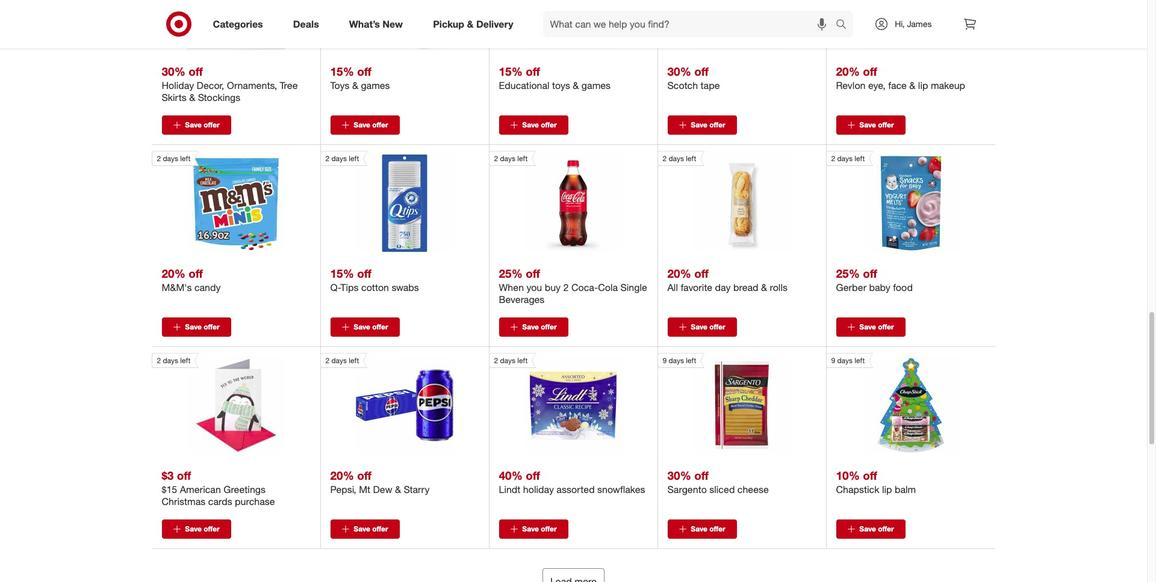 Task type: locate. For each thing, give the bounding box(es) containing it.
left for 20% off m&m's candy
[[180, 154, 190, 163]]

30%
[[162, 65, 185, 78], [667, 65, 691, 78], [667, 469, 691, 483]]

1 horizontal spatial 9 days left
[[831, 357, 865, 366]]

save offer button down baby
[[836, 318, 905, 337]]

save offer button down christmas
[[162, 520, 231, 540]]

save offer for $3 off $15 american greetings christmas cards purchase
[[185, 525, 220, 534]]

2 days left button for $3 off $15 american greetings christmas cards purchase
[[151, 354, 285, 455]]

off up favorite
[[694, 267, 709, 281]]

games
[[361, 80, 390, 92], [582, 80, 611, 92]]

save offer down holiday
[[522, 525, 557, 534]]

save for 30% off holiday decor, ornaments, tree skirts & stockings
[[185, 121, 202, 130]]

left for 20% off all favorite day bread & rolls
[[686, 154, 696, 163]]

save down sargento at right
[[691, 525, 707, 534]]

revlon
[[836, 80, 866, 92]]

15% inside 15% off toys & games
[[330, 65, 354, 78]]

save offer button down sargento at right
[[667, 520, 737, 540]]

2 for 20% off m&m's candy
[[157, 154, 161, 163]]

educational
[[499, 80, 550, 92]]

25% inside 25% off when you buy 2 coca-cola single beverages
[[499, 267, 523, 281]]

off up tape
[[694, 65, 709, 78]]

off for 25% off gerber baby food
[[863, 267, 877, 281]]

swabs
[[392, 282, 419, 294]]

save down 'mt'
[[354, 525, 370, 534]]

offer down toys
[[541, 121, 557, 130]]

offer down cotton
[[372, 323, 388, 332]]

off for 40% off lindt holiday assorted snowflakes
[[526, 469, 540, 483]]

off inside 20% off revlon eye, face & lip makeup
[[863, 65, 877, 78]]

off for 20% off all favorite day bread & rolls
[[694, 267, 709, 281]]

30% off sargento sliced cheese
[[667, 469, 769, 496]]

15% inside 15% off q-tips cotton swabs
[[330, 267, 354, 281]]

save down eye,
[[859, 121, 876, 130]]

30% up sargento at right
[[667, 469, 691, 483]]

40% off lindt holiday assorted snowflakes
[[499, 469, 645, 496]]

& inside 15% off educational toys & games
[[573, 80, 579, 92]]

off up cotton
[[357, 267, 371, 281]]

single
[[620, 282, 647, 294]]

off inside 40% off lindt holiday assorted snowflakes
[[526, 469, 540, 483]]

2 games from the left
[[582, 80, 611, 92]]

0 horizontal spatial 9 days left button
[[657, 354, 791, 455]]

save offer
[[185, 121, 220, 130], [354, 121, 388, 130], [522, 121, 557, 130], [691, 121, 725, 130], [859, 121, 894, 130], [185, 323, 220, 332], [354, 323, 388, 332], [522, 323, 557, 332], [691, 323, 725, 332], [859, 323, 894, 332], [185, 525, 220, 534], [354, 525, 388, 534], [522, 525, 557, 534], [691, 525, 725, 534], [859, 525, 894, 534]]

0 horizontal spatial 25%
[[499, 267, 523, 281]]

off inside the 20% off all favorite day bread & rolls
[[694, 267, 709, 281]]

off up 'you'
[[526, 267, 540, 281]]

save offer for 30% off sargento sliced cheese
[[691, 525, 725, 534]]

save down 15% off toys & games
[[354, 121, 370, 130]]

off inside 15% off educational toys & games
[[526, 65, 540, 78]]

2 days left button for 20% off pepsi, mt dew & starry
[[320, 354, 453, 455]]

off up 'mt'
[[357, 469, 371, 483]]

offer down 15% off toys & games
[[372, 121, 388, 130]]

save offer button for 20% off all favorite day bread & rolls
[[667, 318, 737, 337]]

lindt
[[499, 484, 520, 496]]

off
[[189, 65, 203, 78], [357, 65, 371, 78], [526, 65, 540, 78], [694, 65, 709, 78], [863, 65, 877, 78], [189, 267, 203, 281], [357, 267, 371, 281], [526, 267, 540, 281], [694, 267, 709, 281], [863, 267, 877, 281], [177, 469, 191, 483], [357, 469, 371, 483], [526, 469, 540, 483], [694, 469, 709, 483], [863, 469, 877, 483]]

save offer button down holiday
[[499, 520, 568, 540]]

save offer button down chapstick
[[836, 520, 905, 540]]

delivery
[[476, 18, 513, 30]]

9 for 30% off
[[663, 357, 667, 366]]

1 horizontal spatial lip
[[918, 80, 928, 92]]

20% up all
[[667, 267, 691, 281]]

toys
[[330, 80, 349, 92]]

25% up 'when'
[[499, 267, 523, 281]]

off inside 25% off when you buy 2 coca-cola single beverages
[[526, 267, 540, 281]]

offer down beverages
[[541, 323, 557, 332]]

25% off gerber baby food
[[836, 267, 913, 294]]

search
[[830, 19, 859, 31]]

categories link
[[203, 11, 278, 37]]

1 horizontal spatial games
[[582, 80, 611, 92]]

save offer button down beverages
[[499, 318, 568, 337]]

offer down cards
[[204, 525, 220, 534]]

2 days left button for 20% off m&m's candy
[[151, 151, 285, 252]]

offer down candy
[[204, 323, 220, 332]]

2 9 days left from the left
[[831, 357, 865, 366]]

offer down dew
[[372, 525, 388, 534]]

2 9 from the left
[[831, 357, 835, 366]]

off inside 15% off q-tips cotton swabs
[[357, 267, 371, 281]]

20% inside 20% off pepsi, mt dew & starry
[[330, 469, 354, 483]]

off inside 10% off chapstick lip balm
[[863, 469, 877, 483]]

20% inside the 20% off m&m's candy
[[162, 267, 185, 281]]

save for 10% off chapstick lip balm
[[859, 525, 876, 534]]

1 9 from the left
[[663, 357, 667, 366]]

off up educational
[[526, 65, 540, 78]]

save offer button down candy
[[162, 318, 231, 337]]

2 days left button for 25% off when you buy 2 coca-cola single beverages
[[489, 151, 622, 252]]

off inside 20% off pepsi, mt dew & starry
[[357, 469, 371, 483]]

off for 20% off m&m's candy
[[189, 267, 203, 281]]

40%
[[499, 469, 523, 483]]

off inside 15% off toys & games
[[357, 65, 371, 78]]

15% off educational toys & games
[[499, 65, 611, 92]]

save down chapstick
[[859, 525, 876, 534]]

off inside 25% off gerber baby food
[[863, 267, 877, 281]]

20% off m&m's candy
[[162, 267, 221, 294]]

0 horizontal spatial 9
[[663, 357, 667, 366]]

save offer down eye,
[[859, 121, 894, 130]]

save down favorite
[[691, 323, 707, 332]]

2 days left button for 40% off lindt holiday assorted snowflakes
[[489, 354, 622, 455]]

1 horizontal spatial 9 days left button
[[826, 354, 959, 455]]

2
[[157, 154, 161, 163], [325, 154, 329, 163], [494, 154, 498, 163], [663, 154, 667, 163], [831, 154, 835, 163], [563, 282, 569, 294], [157, 357, 161, 366], [325, 357, 329, 366], [494, 357, 498, 366]]

gerber
[[836, 282, 866, 294]]

bread
[[733, 282, 758, 294]]

save down tips
[[354, 323, 370, 332]]

search button
[[830, 11, 859, 40]]

15% up educational
[[499, 65, 523, 78]]

& inside 20% off pepsi, mt dew & starry
[[395, 484, 401, 496]]

save down skirts in the top left of the page
[[185, 121, 202, 130]]

save offer button down educational
[[499, 116, 568, 135]]

2 for 20% off pepsi, mt dew & starry
[[325, 357, 329, 366]]

save down educational
[[522, 121, 539, 130]]

offer for 25% off when you buy 2 coca-cola single beverages
[[541, 323, 557, 332]]

offer down baby
[[878, 323, 894, 332]]

save offer for 20% off m&m's candy
[[185, 323, 220, 332]]

save offer down beverages
[[522, 323, 557, 332]]

off inside the 20% off m&m's candy
[[189, 267, 203, 281]]

save offer down 15% off toys & games
[[354, 121, 388, 130]]

offer down stockings
[[204, 121, 220, 130]]

2 25% from the left
[[836, 267, 860, 281]]

save for 15% off toys & games
[[354, 121, 370, 130]]

off for 15% off q-tips cotton swabs
[[357, 267, 371, 281]]

25% off when you buy 2 coca-cola single beverages
[[499, 267, 647, 306]]

20%
[[836, 65, 860, 78], [162, 267, 185, 281], [667, 267, 691, 281], [330, 469, 354, 483]]

15% inside 15% off educational toys & games
[[499, 65, 523, 78]]

offer down tape
[[709, 121, 725, 130]]

9 days left
[[663, 357, 696, 366], [831, 357, 865, 366]]

save offer down chapstick
[[859, 525, 894, 534]]

off inside the 30% off holiday decor, ornaments, tree skirts & stockings
[[189, 65, 203, 78]]

pickup
[[433, 18, 464, 30]]

save offer down educational
[[522, 121, 557, 130]]

2 for 20% off all favorite day bread & rolls
[[663, 154, 667, 163]]

days for 15% off q-tips cotton swabs
[[331, 154, 347, 163]]

9 days left button
[[657, 354, 791, 455], [826, 354, 959, 455]]

20% for 20% off revlon eye, face & lip makeup
[[836, 65, 860, 78]]

offer down day
[[709, 323, 725, 332]]

new
[[383, 18, 403, 30]]

9 days left button for 30% off
[[657, 354, 791, 455]]

save offer for 15% off educational toys & games
[[522, 121, 557, 130]]

save offer down 'mt'
[[354, 525, 388, 534]]

save offer down tape
[[691, 121, 725, 130]]

off inside 30% off scotch tape
[[694, 65, 709, 78]]

save offer down cotton
[[354, 323, 388, 332]]

15% for 15% off toys & games
[[330, 65, 354, 78]]

2 days left for 40% off lindt holiday assorted snowflakes
[[494, 357, 528, 366]]

pepsi,
[[330, 484, 356, 496]]

off down what's on the top left of the page
[[357, 65, 371, 78]]

save down baby
[[859, 323, 876, 332]]

offer
[[204, 121, 220, 130], [372, 121, 388, 130], [541, 121, 557, 130], [709, 121, 725, 130], [878, 121, 894, 130], [204, 323, 220, 332], [372, 323, 388, 332], [541, 323, 557, 332], [709, 323, 725, 332], [878, 323, 894, 332], [204, 525, 220, 534], [372, 525, 388, 534], [541, 525, 557, 534], [709, 525, 725, 534], [878, 525, 894, 534]]

save for 20% off pepsi, mt dew & starry
[[354, 525, 370, 534]]

save offer down cards
[[185, 525, 220, 534]]

days
[[163, 154, 178, 163], [331, 154, 347, 163], [500, 154, 515, 163], [669, 154, 684, 163], [837, 154, 853, 163], [163, 357, 178, 366], [331, 357, 347, 366], [500, 357, 515, 366], [669, 357, 684, 366], [837, 357, 853, 366]]

days for 25% off gerber baby food
[[837, 154, 853, 163]]

snowflakes
[[597, 484, 645, 496]]

off for $3 off $15 american greetings christmas cards purchase
[[177, 469, 191, 483]]

25%
[[499, 267, 523, 281], [836, 267, 860, 281]]

save down candy
[[185, 323, 202, 332]]

2 days left button for 25% off gerber baby food
[[826, 151, 959, 252]]

left for 30% off sargento sliced cheese
[[686, 357, 696, 366]]

lip inside 20% off revlon eye, face & lip makeup
[[918, 80, 928, 92]]

offer down eye,
[[878, 121, 894, 130]]

christmas
[[162, 496, 206, 508]]

save offer button down cotton
[[330, 318, 399, 337]]

1 9 days left button from the left
[[657, 354, 791, 455]]

save offer button down toys
[[330, 116, 399, 135]]

$15
[[162, 484, 177, 496]]

save down beverages
[[522, 323, 539, 332]]

20% up the m&m's
[[162, 267, 185, 281]]

30% inside 30% off scotch tape
[[667, 65, 691, 78]]

1 games from the left
[[361, 80, 390, 92]]

save for 30% off sargento sliced cheese
[[691, 525, 707, 534]]

2 days left
[[157, 154, 190, 163], [325, 154, 359, 163], [494, 154, 528, 163], [663, 154, 696, 163], [831, 154, 865, 163], [157, 357, 190, 366], [325, 357, 359, 366], [494, 357, 528, 366]]

you
[[527, 282, 542, 294]]

save offer for 20% off pepsi, mt dew & starry
[[354, 525, 388, 534]]

days for 25% off when you buy 2 coca-cola single beverages
[[500, 154, 515, 163]]

25% for 25% off when you buy 2 coca-cola single beverages
[[499, 267, 523, 281]]

0 horizontal spatial 9 days left
[[663, 357, 696, 366]]

15%
[[330, 65, 354, 78], [499, 65, 523, 78], [330, 267, 354, 281]]

30% inside 30% off sargento sliced cheese
[[667, 469, 691, 483]]

save offer button for 25% off when you buy 2 coca-cola single beverages
[[499, 318, 568, 337]]

off up sargento at right
[[694, 469, 709, 483]]

15% up the q-
[[330, 267, 354, 281]]

save for 20% off m&m's candy
[[185, 323, 202, 332]]

baby
[[869, 282, 890, 294]]

1 25% from the left
[[499, 267, 523, 281]]

save offer button down eye,
[[836, 116, 905, 135]]

20% off revlon eye, face & lip makeup
[[836, 65, 965, 92]]

2 9 days left button from the left
[[826, 354, 959, 455]]

left for 25% off gerber baby food
[[855, 154, 865, 163]]

lip inside 10% off chapstick lip balm
[[882, 484, 892, 496]]

1 horizontal spatial 9
[[831, 357, 835, 366]]

off up holiday
[[526, 469, 540, 483]]

offer for 20% off all favorite day bread & rolls
[[709, 323, 725, 332]]

30% up holiday
[[162, 65, 185, 78]]

what's new
[[349, 18, 403, 30]]

offer down sliced
[[709, 525, 725, 534]]

save offer button down tape
[[667, 116, 737, 135]]

2 days left button for 15% off q-tips cotton swabs
[[320, 151, 453, 252]]

10% off chapstick lip balm
[[836, 469, 916, 496]]

sliced
[[709, 484, 735, 496]]

20% inside 20% off revlon eye, face & lip makeup
[[836, 65, 860, 78]]

save offer down candy
[[185, 323, 220, 332]]

save offer down baby
[[859, 323, 894, 332]]

9 for 10% off
[[831, 357, 835, 366]]

15% off q-tips cotton swabs
[[330, 267, 419, 294]]

off right $3 in the bottom left of the page
[[177, 469, 191, 483]]

days for 20% off m&m's candy
[[163, 154, 178, 163]]

15% up toys
[[330, 65, 354, 78]]

20% up "pepsi,"
[[330, 469, 354, 483]]

offer down holiday
[[541, 525, 557, 534]]

save offer button
[[162, 116, 231, 135], [330, 116, 399, 135], [499, 116, 568, 135], [667, 116, 737, 135], [836, 116, 905, 135], [162, 318, 231, 337], [330, 318, 399, 337], [499, 318, 568, 337], [667, 318, 737, 337], [836, 318, 905, 337], [162, 520, 231, 540], [330, 520, 399, 540], [499, 520, 568, 540], [667, 520, 737, 540], [836, 520, 905, 540]]

20% up revlon
[[836, 65, 860, 78]]

save down holiday
[[522, 525, 539, 534]]

20% off pepsi, mt dew & starry
[[330, 469, 430, 496]]

30% off holiday decor, ornaments, tree skirts & stockings
[[162, 65, 298, 104]]

0 vertical spatial lip
[[918, 80, 928, 92]]

what's new link
[[339, 11, 418, 37]]

days for $3 off $15 american greetings christmas cards purchase
[[163, 357, 178, 366]]

off up candy
[[189, 267, 203, 281]]

cheese
[[737, 484, 769, 496]]

2 days left button
[[151, 151, 285, 252], [320, 151, 453, 252], [489, 151, 622, 252], [657, 151, 791, 252], [826, 151, 959, 252], [151, 354, 285, 455], [320, 354, 453, 455], [489, 354, 622, 455]]

0 horizontal spatial lip
[[882, 484, 892, 496]]

offer for 15% off toys & games
[[372, 121, 388, 130]]

save offer down favorite
[[691, 323, 725, 332]]

mt
[[359, 484, 370, 496]]

off up decor,
[[189, 65, 203, 78]]

9
[[663, 357, 667, 366], [831, 357, 835, 366]]

off for 10% off chapstick lip balm
[[863, 469, 877, 483]]

20% inside the 20% off all favorite day bread & rolls
[[667, 267, 691, 281]]

save offer button down favorite
[[667, 318, 737, 337]]

off up chapstick
[[863, 469, 877, 483]]

eye,
[[868, 80, 886, 92]]

save down tape
[[691, 121, 707, 130]]

off for 20% off revlon eye, face & lip makeup
[[863, 65, 877, 78]]

30% inside the 30% off holiday decor, ornaments, tree skirts & stockings
[[162, 65, 185, 78]]

off up eye,
[[863, 65, 877, 78]]

off inside 30% off sargento sliced cheese
[[694, 469, 709, 483]]

tips
[[340, 282, 359, 294]]

15% for 15% off educational toys & games
[[499, 65, 523, 78]]

save offer button for 25% off gerber baby food
[[836, 318, 905, 337]]

holiday
[[162, 80, 194, 92]]

1 9 days left from the left
[[663, 357, 696, 366]]

left for 20% off pepsi, mt dew & starry
[[349, 357, 359, 366]]

off inside $3 off $15 american greetings christmas cards purchase
[[177, 469, 191, 483]]

save offer for 30% off scotch tape
[[691, 121, 725, 130]]

left for 25% off when you buy 2 coca-cola single beverages
[[517, 154, 528, 163]]

$3
[[162, 469, 174, 483]]

off up baby
[[863, 267, 877, 281]]

25% inside 25% off gerber baby food
[[836, 267, 860, 281]]

save offer down sliced
[[691, 525, 725, 534]]

25% up gerber
[[836, 267, 860, 281]]

0 horizontal spatial games
[[361, 80, 390, 92]]

dew
[[373, 484, 392, 496]]

save offer button for $3 off $15 american greetings christmas cards purchase
[[162, 520, 231, 540]]

1 vertical spatial lip
[[882, 484, 892, 496]]

&
[[467, 18, 474, 30], [352, 80, 358, 92], [573, 80, 579, 92], [909, 80, 915, 92], [189, 92, 195, 104], [761, 282, 767, 294], [395, 484, 401, 496]]

greetings
[[224, 484, 266, 496]]

favorite
[[681, 282, 712, 294]]

offer down 10% off chapstick lip balm
[[878, 525, 894, 534]]

days for 40% off lindt holiday assorted snowflakes
[[500, 357, 515, 366]]

save offer button for 15% off toys & games
[[330, 116, 399, 135]]

games inside 15% off educational toys & games
[[582, 80, 611, 92]]

30% up scotch
[[667, 65, 691, 78]]

1 horizontal spatial 25%
[[836, 267, 860, 281]]

scotch
[[667, 80, 698, 92]]

cards
[[208, 496, 232, 508]]

save down christmas
[[185, 525, 202, 534]]

2 days left for 20% off all favorite day bread & rolls
[[663, 154, 696, 163]]

lip left balm
[[882, 484, 892, 496]]

save offer button down skirts in the top left of the page
[[162, 116, 231, 135]]

save
[[185, 121, 202, 130], [354, 121, 370, 130], [522, 121, 539, 130], [691, 121, 707, 130], [859, 121, 876, 130], [185, 323, 202, 332], [354, 323, 370, 332], [522, 323, 539, 332], [691, 323, 707, 332], [859, 323, 876, 332], [185, 525, 202, 534], [354, 525, 370, 534], [522, 525, 539, 534], [691, 525, 707, 534], [859, 525, 876, 534]]

save offer down stockings
[[185, 121, 220, 130]]

james
[[907, 19, 932, 29]]

20% for 20% off all favorite day bread & rolls
[[667, 267, 691, 281]]

$3 off $15 american greetings christmas cards purchase
[[162, 469, 275, 508]]

lip left makeup
[[918, 80, 928, 92]]

save offer button down 'mt'
[[330, 520, 399, 540]]



Task type: describe. For each thing, give the bounding box(es) containing it.
& inside 20% off revlon eye, face & lip makeup
[[909, 80, 915, 92]]

left for 40% off lindt holiday assorted snowflakes
[[517, 357, 528, 366]]

ornaments,
[[227, 80, 277, 92]]

starry
[[404, 484, 430, 496]]

2 for 25% off gerber baby food
[[831, 154, 835, 163]]

tape
[[701, 80, 720, 92]]

off for 30% off holiday decor, ornaments, tree skirts & stockings
[[189, 65, 203, 78]]

save offer for 15% off q-tips cotton swabs
[[354, 323, 388, 332]]

sargento
[[667, 484, 707, 496]]

cotton
[[361, 282, 389, 294]]

offer for 30% off scotch tape
[[709, 121, 725, 130]]

save for 40% off lindt holiday assorted snowflakes
[[522, 525, 539, 534]]

purchase
[[235, 496, 275, 508]]

2 days left for $3 off $15 american greetings christmas cards purchase
[[157, 357, 190, 366]]

makeup
[[931, 80, 965, 92]]

pickup & delivery link
[[423, 11, 528, 37]]

2 for $3 off $15 american greetings christmas cards purchase
[[157, 357, 161, 366]]

20% for 20% off m&m's candy
[[162, 267, 185, 281]]

face
[[888, 80, 907, 92]]

save offer button for 40% off lindt holiday assorted snowflakes
[[499, 520, 568, 540]]

save offer for 15% off toys & games
[[354, 121, 388, 130]]

off for 30% off sargento sliced cheese
[[694, 469, 709, 483]]

save for 15% off q-tips cotton swabs
[[354, 323, 370, 332]]

2 days left for 15% off q-tips cotton swabs
[[325, 154, 359, 163]]

30% for 30% off holiday decor, ornaments, tree skirts & stockings
[[162, 65, 185, 78]]

offer for 15% off educational toys & games
[[541, 121, 557, 130]]

q-
[[330, 282, 340, 294]]

& inside the 30% off holiday decor, ornaments, tree skirts & stockings
[[189, 92, 195, 104]]

offer for 15% off q-tips cotton swabs
[[372, 323, 388, 332]]

What can we help you find? suggestions appear below search field
[[543, 11, 839, 37]]

9 days left for 10%
[[831, 357, 865, 366]]

off for 30% off scotch tape
[[694, 65, 709, 78]]

15% for 15% off q-tips cotton swabs
[[330, 267, 354, 281]]

holiday
[[523, 484, 554, 496]]

2 days left for 25% off gerber baby food
[[831, 154, 865, 163]]

skirts
[[162, 92, 186, 104]]

beverages
[[499, 294, 545, 306]]

days for 20% off pepsi, mt dew & starry
[[331, 357, 347, 366]]

9 days left for 30%
[[663, 357, 696, 366]]

save offer button for 30% off scotch tape
[[667, 116, 737, 135]]

save offer for 20% off revlon eye, face & lip makeup
[[859, 121, 894, 130]]

save offer button for 15% off q-tips cotton swabs
[[330, 318, 399, 337]]

15% off toys & games
[[330, 65, 390, 92]]

when
[[499, 282, 524, 294]]

2 days left for 20% off m&m's candy
[[157, 154, 190, 163]]

offer for 40% off lindt holiday assorted snowflakes
[[541, 525, 557, 534]]

save offer button for 30% off sargento sliced cheese
[[667, 520, 737, 540]]

deals
[[293, 18, 319, 30]]

offer for 25% off gerber baby food
[[878, 323, 894, 332]]

offer for 30% off holiday decor, ornaments, tree skirts & stockings
[[204, 121, 220, 130]]

save offer button for 30% off holiday decor, ornaments, tree skirts & stockings
[[162, 116, 231, 135]]

days for 10% off chapstick lip balm
[[837, 357, 853, 366]]

food
[[893, 282, 913, 294]]

tree
[[280, 80, 298, 92]]

decor,
[[197, 80, 224, 92]]

20% off all favorite day bread & rolls
[[667, 267, 788, 294]]

save for 25% off gerber baby food
[[859, 323, 876, 332]]

toys
[[552, 80, 570, 92]]

coca-
[[571, 282, 598, 294]]

left for 10% off chapstick lip balm
[[855, 357, 865, 366]]

& inside the 20% off all favorite day bread & rolls
[[761, 282, 767, 294]]

30% for 30% off sargento sliced cheese
[[667, 469, 691, 483]]

left for 15% off q-tips cotton swabs
[[349, 154, 359, 163]]

all
[[667, 282, 678, 294]]

2 days left button for 20% off all favorite day bread & rolls
[[657, 151, 791, 252]]

pickup & delivery
[[433, 18, 513, 30]]

chapstick
[[836, 484, 879, 496]]

left for $3 off $15 american greetings christmas cards purchase
[[180, 357, 190, 366]]

30% off scotch tape
[[667, 65, 720, 92]]

save for 20% off all favorite day bread & rolls
[[691, 323, 707, 332]]

save offer for 25% off gerber baby food
[[859, 323, 894, 332]]

american
[[180, 484, 221, 496]]

offer for 30% off sargento sliced cheese
[[709, 525, 725, 534]]

save for 30% off scotch tape
[[691, 121, 707, 130]]

assorted
[[557, 484, 595, 496]]

save offer button for 15% off educational toys & games
[[499, 116, 568, 135]]

save for $3 off $15 american greetings christmas cards purchase
[[185, 525, 202, 534]]

candy
[[194, 282, 221, 294]]

day
[[715, 282, 731, 294]]

days for 20% off all favorite day bread & rolls
[[669, 154, 684, 163]]

30% for 30% off scotch tape
[[667, 65, 691, 78]]

categories
[[213, 18, 263, 30]]

deals link
[[283, 11, 334, 37]]

2 for 25% off when you buy 2 coca-cola single beverages
[[494, 154, 498, 163]]

9 days left button for 10% off
[[826, 354, 959, 455]]

hi, james
[[895, 19, 932, 29]]

save offer button for 20% off revlon eye, face & lip makeup
[[836, 116, 905, 135]]

off for 15% off educational toys & games
[[526, 65, 540, 78]]

25% for 25% off gerber baby food
[[836, 267, 860, 281]]

save offer for 10% off chapstick lip balm
[[859, 525, 894, 534]]

save offer button for 20% off pepsi, mt dew & starry
[[330, 520, 399, 540]]

offer for $3 off $15 american greetings christmas cards purchase
[[204, 525, 220, 534]]

save offer for 20% off all favorite day bread & rolls
[[691, 323, 725, 332]]

2 for 15% off q-tips cotton swabs
[[325, 154, 329, 163]]

off for 25% off when you buy 2 coca-cola single beverages
[[526, 267, 540, 281]]

hi,
[[895, 19, 905, 29]]

offer for 20% off pepsi, mt dew & starry
[[372, 525, 388, 534]]

off for 20% off pepsi, mt dew & starry
[[357, 469, 371, 483]]

& inside 15% off toys & games
[[352, 80, 358, 92]]

rolls
[[770, 282, 788, 294]]

10%
[[836, 469, 860, 483]]

offer for 10% off chapstick lip balm
[[878, 525, 894, 534]]

what's
[[349, 18, 380, 30]]

buy
[[545, 282, 561, 294]]

balm
[[895, 484, 916, 496]]

save for 15% off educational toys & games
[[522, 121, 539, 130]]

20% for 20% off pepsi, mt dew & starry
[[330, 469, 354, 483]]

m&m's
[[162, 282, 192, 294]]

games inside 15% off toys & games
[[361, 80, 390, 92]]

cola
[[598, 282, 618, 294]]

offer for 20% off revlon eye, face & lip makeup
[[878, 121, 894, 130]]

stockings
[[198, 92, 240, 104]]

2 days left for 20% off pepsi, mt dew & starry
[[325, 357, 359, 366]]

2 inside 25% off when you buy 2 coca-cola single beverages
[[563, 282, 569, 294]]



Task type: vqa. For each thing, say whether or not it's contained in the screenshot.
37's 'Classic'
no



